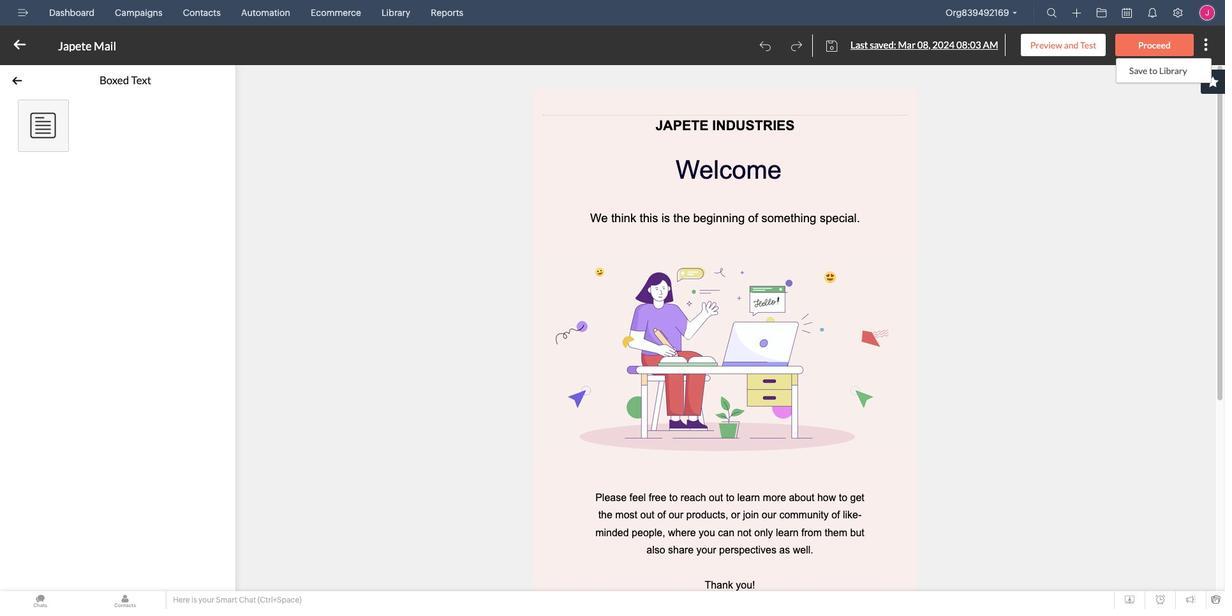 Task type: vqa. For each thing, say whether or not it's contained in the screenshot.
Automation Link
yes



Task type: locate. For each thing, give the bounding box(es) containing it.
here is your smart chat (ctrl+space)
[[173, 596, 302, 605]]

dashboard
[[49, 8, 95, 18]]

notifications image
[[1148, 8, 1158, 18]]

dashboard link
[[44, 0, 100, 26]]

folder image
[[1097, 8, 1107, 18]]

is
[[191, 596, 197, 605]]

ecommerce link
[[306, 0, 366, 26]]

org839492169
[[946, 8, 1010, 18]]

library link
[[377, 0, 416, 26]]

contacts image
[[85, 591, 165, 609]]

campaigns link
[[110, 0, 168, 26]]

campaigns
[[115, 8, 163, 18]]

automation link
[[236, 0, 296, 26]]

search image
[[1047, 8, 1058, 18]]

reports
[[431, 8, 464, 18]]

calendar image
[[1123, 8, 1133, 18]]

reports link
[[426, 0, 469, 26]]

(ctrl+space)
[[258, 596, 302, 605]]



Task type: describe. For each thing, give the bounding box(es) containing it.
contacts
[[183, 8, 221, 18]]

contacts link
[[178, 0, 226, 26]]

configure settings image
[[1173, 8, 1184, 18]]

automation
[[241, 8, 291, 18]]

chat
[[239, 596, 256, 605]]

your
[[199, 596, 214, 605]]

smart
[[216, 596, 237, 605]]

chats image
[[0, 591, 80, 609]]

ecommerce
[[311, 8, 361, 18]]

quick actions image
[[1073, 8, 1082, 18]]

library
[[382, 8, 411, 18]]

here
[[173, 596, 190, 605]]



